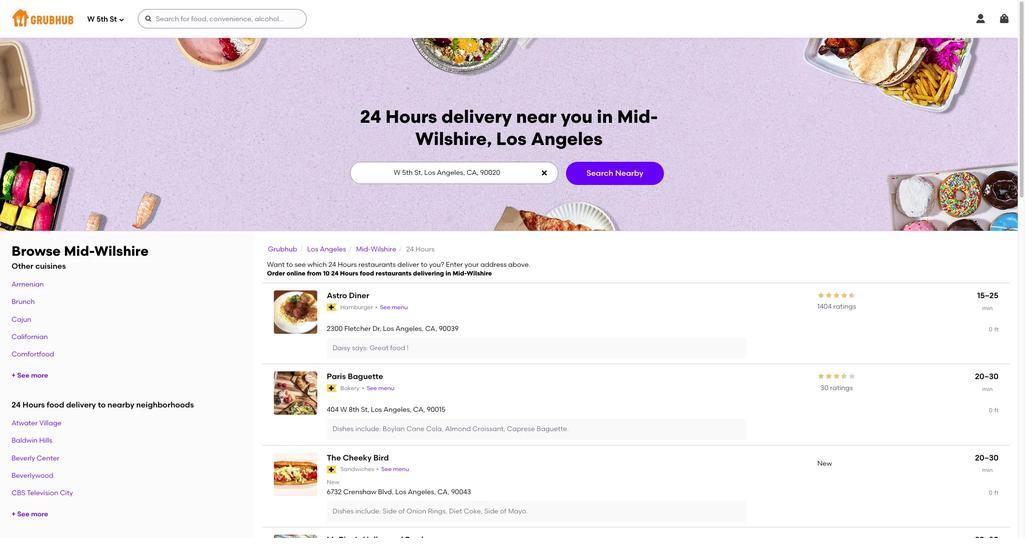 Task type: describe. For each thing, give the bounding box(es) containing it.
+ see more for cuisines
[[12, 372, 48, 380]]

1 side from the left
[[383, 508, 397, 516]]

see down cbs
[[17, 511, 29, 519]]

beverly center link
[[12, 455, 59, 463]]

above.
[[508, 261, 531, 269]]

onion
[[407, 508, 426, 516]]

baldwin
[[12, 437, 38, 445]]

paris baguette link
[[327, 372, 631, 383]]

food inside the 'want to see which 24 hours restaurants deliver to you? enter your address above. order online from 10 24 hours food restaurants delivering in mid-wilshire'
[[360, 270, 374, 277]]

astro
[[327, 291, 347, 300]]

dishes include: boylan cane cola, almond croissant, caprese baguette.
[[333, 425, 569, 434]]

baldwin hills link
[[12, 437, 52, 445]]

rings,
[[428, 508, 447, 516]]

1 of from the left
[[398, 508, 405, 516]]

+ for other cuisines
[[12, 372, 16, 380]]

other cuisines
[[12, 262, 66, 271]]

boylan
[[383, 425, 405, 434]]

city
[[60, 490, 73, 498]]

hours for 24 hours
[[416, 245, 435, 254]]

hours up astro diner
[[340, 270, 358, 277]]

404 w 8th st, los angeles, ca, 90015
[[327, 406, 446, 414]]

ratings for 20–30
[[830, 384, 853, 392]]

hours for 24 hours food delivery to nearby neighborhoods
[[23, 401, 45, 410]]

comfortfood link
[[12, 351, 54, 359]]

cane
[[407, 425, 425, 434]]

hamburger • see menu
[[340, 304, 408, 311]]

main navigation navigation
[[0, 0, 1018, 38]]

delivering
[[413, 270, 444, 277]]

los up which
[[307, 245, 318, 254]]

baguette.
[[537, 425, 569, 434]]

24 hours food delivery to nearby neighborhoods
[[12, 401, 194, 410]]

+ see more for hours
[[12, 511, 48, 519]]

20–30 for paris baguette
[[975, 372, 999, 382]]

cajun link
[[12, 316, 31, 324]]

sandwiches • see menu
[[340, 466, 409, 473]]

near
[[516, 106, 557, 127]]

the
[[327, 454, 341, 463]]

see menu link for paris baguette
[[367, 385, 395, 393]]

astro diner link
[[327, 291, 631, 302]]

los right 'dr,'
[[383, 325, 394, 333]]

cbs television city
[[12, 490, 73, 498]]

ca, for 90043
[[438, 488, 449, 497]]

beverly center
[[12, 455, 59, 463]]

subscription pass image for the cheeky bird
[[327, 466, 337, 474]]

los right st, on the left bottom
[[371, 406, 382, 414]]

+ see more button for hours
[[12, 507, 48, 524]]

0 ft for paris baguette
[[989, 407, 999, 414]]

grubhub
[[268, 245, 297, 254]]

search nearby button
[[566, 162, 664, 185]]

delivery inside the '24 hours delivery near you in mid- wilshire, los angeles'
[[442, 106, 512, 127]]

browse mid-wilshire
[[12, 243, 149, 259]]

2300
[[327, 325, 343, 333]]

2 of from the left
[[500, 508, 507, 516]]

menu for astro diner
[[392, 304, 408, 311]]

from
[[307, 270, 322, 277]]

ft for the cheeky bird
[[995, 490, 999, 497]]

center
[[37, 455, 59, 463]]

deliver
[[397, 261, 419, 269]]

new for new
[[818, 460, 832, 468]]

nearby
[[615, 169, 644, 178]]

0 horizontal spatial wilshire
[[94, 243, 149, 259]]

browse
[[12, 243, 61, 259]]

search
[[587, 169, 613, 178]]

cbs television city link
[[12, 490, 73, 498]]

2 horizontal spatial food
[[390, 344, 405, 353]]

90015
[[427, 406, 446, 414]]

says:
[[352, 344, 368, 353]]

brunch
[[12, 298, 35, 306]]

wilshire inside the 'want to see which 24 hours restaurants deliver to you? enter your address above. order online from 10 24 hours food restaurants delivering in mid-wilshire'
[[467, 270, 492, 277]]

cbs
[[12, 490, 25, 498]]

hours down the los angeles in the left of the page
[[338, 261, 357, 269]]

daisy
[[333, 344, 350, 353]]

bakery
[[340, 385, 360, 392]]

24 hours delivery near you in mid- wilshire, los angeles
[[360, 106, 658, 149]]

1 vertical spatial delivery
[[66, 401, 96, 410]]

want
[[267, 261, 285, 269]]

you?
[[429, 261, 444, 269]]

television
[[27, 490, 58, 498]]

bakery • see menu
[[340, 385, 395, 392]]

1 vertical spatial w
[[340, 406, 347, 414]]

1 horizontal spatial svg image
[[145, 15, 153, 23]]

los angeles
[[307, 245, 346, 254]]

min for the cheeky bird
[[982, 467, 993, 474]]

you
[[561, 106, 593, 127]]

1 horizontal spatial to
[[286, 261, 293, 269]]

1 vertical spatial svg image
[[540, 169, 548, 177]]

atwater village
[[12, 420, 61, 428]]

dishes for the
[[333, 508, 354, 516]]

brunch link
[[12, 298, 35, 306]]

mid- inside the 'want to see which 24 hours restaurants deliver to you? enter your address above. order online from 10 24 hours food restaurants delivering in mid-wilshire'
[[453, 270, 467, 277]]

grubhub link
[[268, 245, 297, 254]]

+ see more button for cuisines
[[12, 368, 48, 385]]

cuisines
[[35, 262, 66, 271]]

cola,
[[426, 425, 444, 434]]

in inside the 'want to see which 24 hours restaurants deliver to you? enter your address above. order online from 10 24 hours food restaurants delivering in mid-wilshire'
[[446, 270, 451, 277]]

0 horizontal spatial to
[[98, 401, 106, 410]]

beverlywood
[[12, 472, 53, 480]]

24 for 24 hours delivery near you in mid- wilshire, los angeles
[[360, 106, 381, 127]]

0 for paris baguette
[[989, 407, 993, 414]]

w inside main navigation navigation
[[87, 15, 95, 23]]

1404
[[818, 303, 832, 311]]

!
[[407, 344, 409, 353]]

15–25 min
[[977, 291, 999, 312]]

5th
[[96, 15, 108, 23]]

2 horizontal spatial to
[[421, 261, 428, 269]]

angeles inside the '24 hours delivery near you in mid- wilshire, los angeles'
[[531, 128, 603, 149]]

fletcher
[[344, 325, 371, 333]]

ft for paris baguette
[[995, 407, 999, 414]]

more for hours
[[31, 511, 48, 519]]

see for paris baguette
[[367, 385, 377, 392]]

30
[[821, 384, 829, 392]]

los angeles link
[[307, 245, 346, 254]]

wilshire,
[[415, 128, 492, 149]]

20–30 min for paris baguette
[[975, 372, 999, 393]]

• for diner
[[375, 304, 378, 311]]

comfortfood
[[12, 351, 54, 359]]

los inside the '24 hours delivery near you in mid- wilshire, los angeles'
[[496, 128, 527, 149]]



Task type: vqa. For each thing, say whether or not it's contained in the screenshot.
SAVE THIS RESTAURANT 'button' for Corner Bakery logo
no



Task type: locate. For each thing, give the bounding box(es) containing it.
0
[[989, 326, 993, 333], [989, 407, 993, 414], [989, 490, 993, 497]]

atwater village link
[[12, 420, 61, 428]]

0 vertical spatial ca,
[[425, 325, 437, 333]]

menu up new 6732 crenshaw blvd, los angeles, ca, 90043
[[393, 466, 409, 473]]

the cheeky bird
[[327, 454, 389, 463]]

astro diner delivery image
[[274, 291, 317, 334]]

1 ft from the top
[[995, 326, 999, 333]]

almond
[[445, 425, 471, 434]]

mid-wilshire link
[[356, 245, 396, 254]]

1 vertical spatial in
[[446, 270, 451, 277]]

2 + see more button from the top
[[12, 507, 48, 524]]

include: for baguette
[[355, 425, 381, 434]]

dishes for paris
[[333, 425, 354, 434]]

new 6732 crenshaw blvd, los angeles, ca, 90043
[[327, 480, 471, 497]]

ratings for 15–25
[[834, 303, 856, 311]]

+ down comfortfood
[[12, 372, 16, 380]]

ca, inside new 6732 crenshaw blvd, los angeles, ca, 90043
[[438, 488, 449, 497]]

0 vertical spatial angeles
[[531, 128, 603, 149]]

see down comfortfood
[[17, 372, 29, 380]]

hours up atwater village link
[[23, 401, 45, 410]]

0 vertical spatial ft
[[995, 326, 999, 333]]

2 0 from the top
[[989, 407, 993, 414]]

see for the cheeky bird
[[381, 466, 392, 473]]

Search for food, convenience, alcohol... search field
[[138, 9, 307, 28]]

see down baguette
[[367, 385, 377, 392]]

0 horizontal spatial svg image
[[540, 169, 548, 177]]

0 vertical spatial svg image
[[975, 13, 987, 25]]

1 horizontal spatial food
[[360, 270, 374, 277]]

ft for astro diner
[[995, 326, 999, 333]]

los inside new 6732 crenshaw blvd, los angeles, ca, 90043
[[395, 488, 406, 497]]

+ down cbs
[[12, 511, 16, 519]]

search nearby
[[587, 169, 644, 178]]

+ see more button
[[12, 368, 48, 385], [12, 507, 48, 524]]

paris baguette delivery image
[[274, 372, 317, 415]]

see down bird
[[381, 466, 392, 473]]

w left 5th
[[87, 15, 95, 23]]

0 vertical spatial menu
[[392, 304, 408, 311]]

0 vertical spatial 0 ft
[[989, 326, 999, 333]]

armenian link
[[12, 281, 44, 289]]

side down blvd,
[[383, 508, 397, 516]]

st
[[110, 15, 117, 23]]

subscription pass image down the
[[327, 466, 337, 474]]

1 vertical spatial ft
[[995, 407, 999, 414]]

0 vertical spatial delivery
[[442, 106, 512, 127]]

menu up the '2300 fletcher dr, los angeles, ca, 90039'
[[392, 304, 408, 311]]

1 horizontal spatial new
[[818, 460, 832, 468]]

of left the onion
[[398, 508, 405, 516]]

1 horizontal spatial delivery
[[442, 106, 512, 127]]

angeles,
[[396, 325, 424, 333], [384, 406, 412, 414], [408, 488, 436, 497]]

1 vertical spatial 0
[[989, 407, 993, 414]]

atwater
[[12, 420, 38, 428]]

include: down crenshaw
[[355, 508, 381, 516]]

coke,
[[464, 508, 483, 516]]

star icon image
[[818, 292, 825, 300], [825, 292, 833, 300], [833, 292, 841, 300], [841, 292, 848, 300], [848, 292, 856, 300], [848, 292, 856, 300], [818, 373, 825, 381], [825, 373, 833, 381], [833, 373, 841, 381], [841, 373, 848, 381], [841, 373, 848, 381], [848, 373, 856, 381]]

to left nearby
[[98, 401, 106, 410]]

0 vertical spatial see menu link
[[380, 304, 408, 312]]

see
[[295, 261, 306, 269]]

enter
[[446, 261, 463, 269]]

2 vertical spatial menu
[[393, 466, 409, 473]]

restaurants
[[358, 261, 396, 269], [376, 270, 412, 277]]

in down enter
[[446, 270, 451, 277]]

order
[[267, 270, 285, 277]]

2 horizontal spatial wilshire
[[467, 270, 492, 277]]

2 20–30 min from the top
[[975, 454, 999, 474]]

w 5th st
[[87, 15, 117, 23]]

0 vertical spatial +
[[12, 372, 16, 380]]

1 vertical spatial angeles
[[320, 245, 346, 254]]

1 subscription pass image from the top
[[327, 304, 337, 312]]

2 dishes from the top
[[333, 508, 354, 516]]

ratings right 1404
[[834, 303, 856, 311]]

st,
[[361, 406, 369, 414]]

ca, left 90015
[[413, 406, 425, 414]]

1 horizontal spatial svg image
[[975, 13, 987, 25]]

0 vertical spatial w
[[87, 15, 95, 23]]

• for baguette
[[362, 385, 364, 392]]

delivery up 'wilshire,' at top left
[[442, 106, 512, 127]]

0 vertical spatial ratings
[[834, 303, 856, 311]]

+
[[12, 372, 16, 380], [12, 511, 16, 519]]

diet
[[449, 508, 462, 516]]

24 inside the '24 hours delivery near you in mid- wilshire, los angeles'
[[360, 106, 381, 127]]

of
[[398, 508, 405, 516], [500, 508, 507, 516]]

2 vertical spatial 0 ft
[[989, 490, 999, 497]]

0 ft for astro diner
[[989, 326, 999, 333]]

2 vertical spatial ca,
[[438, 488, 449, 497]]

see menu link for the cheeky bird
[[381, 466, 409, 474]]

0 horizontal spatial w
[[87, 15, 95, 23]]

food up village
[[47, 401, 64, 410]]

1 min from the top
[[982, 305, 993, 312]]

2 subscription pass image from the top
[[327, 466, 337, 474]]

hours up 'wilshire,' at top left
[[386, 106, 437, 127]]

1 vertical spatial angeles,
[[384, 406, 412, 414]]

1 horizontal spatial side
[[484, 508, 499, 516]]

• down bird
[[377, 466, 379, 473]]

0 vertical spatial 20–30
[[975, 372, 999, 382]]

24
[[360, 106, 381, 127], [406, 245, 414, 254], [328, 261, 336, 269], [331, 270, 339, 277], [12, 401, 21, 410]]

of left mayo.
[[500, 508, 507, 516]]

see menu link
[[380, 304, 408, 312], [367, 385, 395, 393], [381, 466, 409, 474]]

1 vertical spatial include:
[[355, 508, 381, 516]]

1 horizontal spatial in
[[597, 106, 613, 127]]

restaurants down mid-wilshire 'link'
[[358, 261, 396, 269]]

astro diner
[[327, 291, 369, 300]]

1 vertical spatial subscription pass image
[[327, 466, 337, 474]]

+ see more button down cbs
[[12, 507, 48, 524]]

see menu link down baguette
[[367, 385, 395, 393]]

see menu link for astro diner
[[380, 304, 408, 312]]

ft
[[995, 326, 999, 333], [995, 407, 999, 414], [995, 490, 999, 497]]

90039
[[439, 325, 459, 333]]

see up the '2300 fletcher dr, los angeles, ca, 90039'
[[380, 304, 390, 311]]

dr,
[[373, 325, 381, 333]]

1 vertical spatial menu
[[378, 385, 395, 392]]

which
[[308, 261, 327, 269]]

hours up you?
[[416, 245, 435, 254]]

1 horizontal spatial wilshire
[[371, 245, 396, 254]]

angeles up which
[[320, 245, 346, 254]]

to up delivering
[[421, 261, 428, 269]]

hamburger
[[340, 304, 373, 311]]

1 0 ft from the top
[[989, 326, 999, 333]]

subscription pass image
[[327, 385, 337, 393]]

crenshaw
[[343, 488, 377, 497]]

1 20–30 from the top
[[975, 372, 999, 382]]

browse hero image
[[0, 38, 1018, 231]]

angeles
[[531, 128, 603, 149], [320, 245, 346, 254]]

include: down st, on the left bottom
[[355, 425, 381, 434]]

+ see more button down comfortfood
[[12, 368, 48, 385]]

see
[[380, 304, 390, 311], [17, 372, 29, 380], [367, 385, 377, 392], [381, 466, 392, 473], [17, 511, 29, 519]]

24 for 24 hours
[[406, 245, 414, 254]]

0 ft
[[989, 326, 999, 333], [989, 407, 999, 414], [989, 490, 999, 497]]

paris
[[327, 372, 346, 382]]

food left !
[[390, 344, 405, 353]]

wilshire
[[94, 243, 149, 259], [371, 245, 396, 254], [467, 270, 492, 277]]

other
[[12, 262, 33, 271]]

+ see more down cbs
[[12, 511, 48, 519]]

2300 fletcher dr, los angeles, ca, 90039
[[327, 325, 459, 333]]

0 vertical spatial food
[[360, 270, 374, 277]]

3 min from the top
[[982, 467, 993, 474]]

2 horizontal spatial svg image
[[999, 13, 1010, 25]]

1 20–30 min from the top
[[975, 372, 999, 393]]

1 horizontal spatial angeles
[[531, 128, 603, 149]]

0 horizontal spatial food
[[47, 401, 64, 410]]

diner
[[349, 291, 369, 300]]

ca, for 90015
[[413, 406, 425, 414]]

svg image inside main navigation navigation
[[975, 13, 987, 25]]

0 vertical spatial 0
[[989, 326, 993, 333]]

paris baguette
[[327, 372, 383, 382]]

californian
[[12, 333, 48, 341]]

beverlywood link
[[12, 472, 53, 480]]

include: for cheeky
[[355, 508, 381, 516]]

1 vertical spatial •
[[362, 385, 364, 392]]

want to see which 24 hours restaurants deliver to you? enter your address above. order online from 10 24 hours food restaurants delivering in mid-wilshire
[[267, 261, 531, 277]]

min for astro diner
[[982, 305, 993, 312]]

2 include: from the top
[[355, 508, 381, 516]]

0 vertical spatial include:
[[355, 425, 381, 434]]

0 horizontal spatial of
[[398, 508, 405, 516]]

daisy says: great food !
[[333, 344, 409, 353]]

24 for 24 hours food delivery to nearby neighborhoods
[[12, 401, 21, 410]]

1404 ratings
[[818, 303, 856, 311]]

2 min from the top
[[982, 386, 993, 393]]

1 vertical spatial food
[[390, 344, 405, 353]]

in inside the '24 hours delivery near you in mid- wilshire, los angeles'
[[597, 106, 613, 127]]

ca, left 90039
[[425, 325, 437, 333]]

restaurants down deliver
[[376, 270, 412, 277]]

0 vertical spatial new
[[818, 460, 832, 468]]

baguette
[[348, 372, 383, 382]]

more for cuisines
[[31, 372, 48, 380]]

• right hamburger
[[375, 304, 378, 311]]

0 vertical spatial min
[[982, 305, 993, 312]]

8th
[[349, 406, 359, 414]]

mr rice's hollywood bowls delivery image
[[274, 535, 317, 539]]

delivery left nearby
[[66, 401, 96, 410]]

0 horizontal spatial svg image
[[119, 17, 125, 22]]

1 more from the top
[[31, 372, 48, 380]]

village
[[39, 420, 61, 428]]

15–25
[[977, 291, 999, 300]]

baldwin hills
[[12, 437, 52, 445]]

1 + from the top
[[12, 372, 16, 380]]

Search Address search field
[[350, 162, 557, 184]]

1 vertical spatial + see more
[[12, 511, 48, 519]]

californian link
[[12, 333, 48, 341]]

ratings right 30
[[830, 384, 853, 392]]

online
[[287, 270, 306, 277]]

angeles, up !
[[396, 325, 424, 333]]

mid- inside the '24 hours delivery near you in mid- wilshire, los angeles'
[[617, 106, 658, 127]]

1 vertical spatial 20–30
[[975, 454, 999, 463]]

10
[[323, 270, 330, 277]]

1 vertical spatial new
[[327, 480, 339, 486]]

2 vertical spatial ft
[[995, 490, 999, 497]]

0 vertical spatial + see more button
[[12, 368, 48, 385]]

hours for 24 hours delivery near you in mid- wilshire, los angeles
[[386, 106, 437, 127]]

1 vertical spatial ca,
[[413, 406, 425, 414]]

20–30 for the cheeky bird
[[975, 454, 999, 463]]

ca, left 90043
[[438, 488, 449, 497]]

svg image
[[975, 13, 987, 25], [540, 169, 548, 177]]

3 0 ft from the top
[[989, 490, 999, 497]]

2 more from the top
[[31, 511, 48, 519]]

new for new 6732 crenshaw blvd, los angeles, ca, 90043
[[327, 480, 339, 486]]

subscription pass image for astro diner
[[327, 304, 337, 312]]

1 vertical spatial 0 ft
[[989, 407, 999, 414]]

0 vertical spatial dishes
[[333, 425, 354, 434]]

hours inside the '24 hours delivery near you in mid- wilshire, los angeles'
[[386, 106, 437, 127]]

1 + see more button from the top
[[12, 368, 48, 385]]

6732
[[327, 488, 342, 497]]

1 horizontal spatial of
[[500, 508, 507, 516]]

0 horizontal spatial side
[[383, 508, 397, 516]]

caprese
[[507, 425, 535, 434]]

los right blvd,
[[395, 488, 406, 497]]

0 vertical spatial + see more
[[12, 372, 48, 380]]

menu for the cheeky bird
[[393, 466, 409, 473]]

0 ft for the cheeky bird
[[989, 490, 999, 497]]

1 vertical spatial more
[[31, 511, 48, 519]]

2 vertical spatial food
[[47, 401, 64, 410]]

new inside new 6732 crenshaw blvd, los angeles, ca, 90043
[[327, 480, 339, 486]]

in right you
[[597, 106, 613, 127]]

more down the cbs television city link
[[31, 511, 48, 519]]

hours
[[386, 106, 437, 127], [416, 245, 435, 254], [338, 261, 357, 269], [340, 270, 358, 277], [23, 401, 45, 410]]

1 vertical spatial restaurants
[[376, 270, 412, 277]]

w left 8th at the left bottom
[[340, 406, 347, 414]]

angeles, up the onion
[[408, 488, 436, 497]]

the cheeky bird delivery image
[[274, 453, 317, 497]]

to
[[286, 261, 293, 269], [421, 261, 428, 269], [98, 401, 106, 410]]

3 0 from the top
[[989, 490, 993, 497]]

ca,
[[425, 325, 437, 333], [413, 406, 425, 414], [438, 488, 449, 497]]

1 vertical spatial ratings
[[830, 384, 853, 392]]

more
[[31, 372, 48, 380], [31, 511, 48, 519]]

nearby
[[108, 401, 134, 410]]

0 vertical spatial 20–30 min
[[975, 372, 999, 393]]

croissant,
[[473, 425, 505, 434]]

1 vertical spatial + see more button
[[12, 507, 48, 524]]

1 dishes from the top
[[333, 425, 354, 434]]

0 vertical spatial angeles,
[[396, 325, 424, 333]]

• for cheeky
[[377, 466, 379, 473]]

menu up 404 w 8th st, los angeles, ca, 90015
[[378, 385, 395, 392]]

subscription pass image
[[327, 304, 337, 312], [327, 466, 337, 474]]

2 vertical spatial •
[[377, 466, 379, 473]]

0 horizontal spatial in
[[446, 270, 451, 277]]

side
[[383, 508, 397, 516], [484, 508, 499, 516]]

food up diner
[[360, 270, 374, 277]]

angeles down you
[[531, 128, 603, 149]]

side right coke,
[[484, 508, 499, 516]]

1 + see more from the top
[[12, 372, 48, 380]]

0 vertical spatial •
[[375, 304, 378, 311]]

0 vertical spatial restaurants
[[358, 261, 396, 269]]

0 vertical spatial more
[[31, 372, 48, 380]]

beverly
[[12, 455, 35, 463]]

see menu link up the '2300 fletcher dr, los angeles, ca, 90039'
[[380, 304, 408, 312]]

2 + see more from the top
[[12, 511, 48, 519]]

0 for the cheeky bird
[[989, 490, 993, 497]]

404
[[327, 406, 339, 414]]

1 vertical spatial min
[[982, 386, 993, 393]]

1 vertical spatial dishes
[[333, 508, 354, 516]]

svg image
[[999, 13, 1010, 25], [145, 15, 153, 23], [119, 17, 125, 22]]

dishes down 404
[[333, 425, 354, 434]]

los down near
[[496, 128, 527, 149]]

mayo.
[[508, 508, 528, 516]]

+ see more down comfortfood
[[12, 372, 48, 380]]

include:
[[355, 425, 381, 434], [355, 508, 381, 516]]

+ for 24 hours food delivery to nearby neighborhoods
[[12, 511, 16, 519]]

1 vertical spatial 20–30 min
[[975, 454, 999, 474]]

0 horizontal spatial delivery
[[66, 401, 96, 410]]

min for paris baguette
[[982, 386, 993, 393]]

hills
[[39, 437, 52, 445]]

angeles, up boylan
[[384, 406, 412, 414]]

1 vertical spatial see menu link
[[367, 385, 395, 393]]

0 vertical spatial in
[[597, 106, 613, 127]]

2 ft from the top
[[995, 407, 999, 414]]

1 vertical spatial +
[[12, 511, 16, 519]]

angeles, for st,
[[384, 406, 412, 414]]

see for astro diner
[[380, 304, 390, 311]]

your
[[465, 261, 479, 269]]

armenian
[[12, 281, 44, 289]]

2 vertical spatial min
[[982, 467, 993, 474]]

dishes include: side of onion rings, diet coke, side of mayo.
[[333, 508, 528, 516]]

90043
[[451, 488, 471, 497]]

bird
[[374, 454, 389, 463]]

blvd,
[[378, 488, 394, 497]]

subscription pass image down "astro"
[[327, 304, 337, 312]]

dishes down 6732 at the bottom left
[[333, 508, 354, 516]]

20–30 min for the cheeky bird
[[975, 454, 999, 474]]

cajun
[[12, 316, 31, 324]]

more down comfortfood
[[31, 372, 48, 380]]

great
[[370, 344, 389, 353]]

1 horizontal spatial w
[[340, 406, 347, 414]]

angeles, for blvd,
[[408, 488, 436, 497]]

2 20–30 from the top
[[975, 454, 999, 463]]

1 0 from the top
[[989, 326, 993, 333]]

2 vertical spatial 0
[[989, 490, 993, 497]]

1 include: from the top
[[355, 425, 381, 434]]

0 for astro diner
[[989, 326, 993, 333]]

0 horizontal spatial new
[[327, 480, 339, 486]]

min inside 15–25 min
[[982, 305, 993, 312]]

to left see
[[286, 261, 293, 269]]

cheeky
[[343, 454, 372, 463]]

angeles, inside new 6732 crenshaw blvd, los angeles, ca, 90043
[[408, 488, 436, 497]]

the cheeky bird link
[[327, 453, 631, 464]]

2 vertical spatial angeles,
[[408, 488, 436, 497]]

• down baguette
[[362, 385, 364, 392]]

0 vertical spatial subscription pass image
[[327, 304, 337, 312]]

3 ft from the top
[[995, 490, 999, 497]]

2 + from the top
[[12, 511, 16, 519]]

2 vertical spatial see menu link
[[381, 466, 409, 474]]

+ see more
[[12, 372, 48, 380], [12, 511, 48, 519]]

see menu link up new 6732 crenshaw blvd, los angeles, ca, 90043
[[381, 466, 409, 474]]

menu for paris baguette
[[378, 385, 395, 392]]

2 0 ft from the top
[[989, 407, 999, 414]]

2 side from the left
[[484, 508, 499, 516]]

0 horizontal spatial angeles
[[320, 245, 346, 254]]



